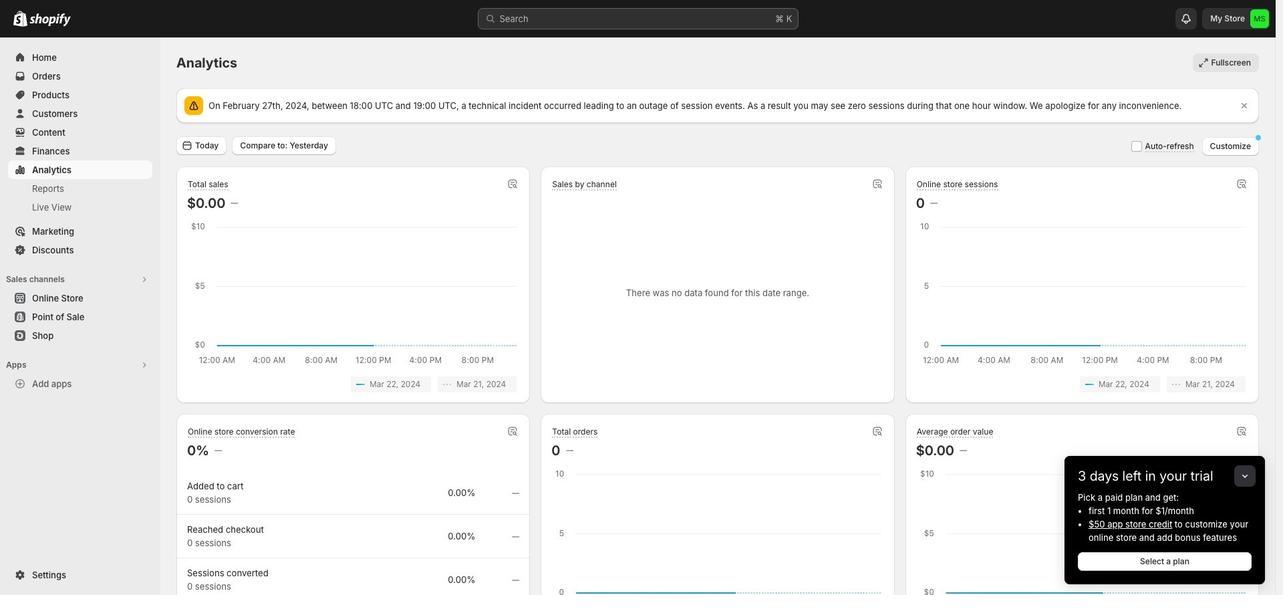 Task type: locate. For each thing, give the bounding box(es) containing it.
shopify image
[[13, 11, 27, 27]]

2 list from the left
[[919, 376, 1246, 392]]

1 horizontal spatial list
[[919, 376, 1246, 392]]

list
[[190, 376, 517, 392], [919, 376, 1246, 392]]

1 list from the left
[[190, 376, 517, 392]]

0 horizontal spatial list
[[190, 376, 517, 392]]



Task type: describe. For each thing, give the bounding box(es) containing it.
shopify image
[[29, 13, 71, 27]]

my store image
[[1251, 9, 1270, 28]]



Task type: vqa. For each thing, say whether or not it's contained in the screenshot.
second list from the left
yes



